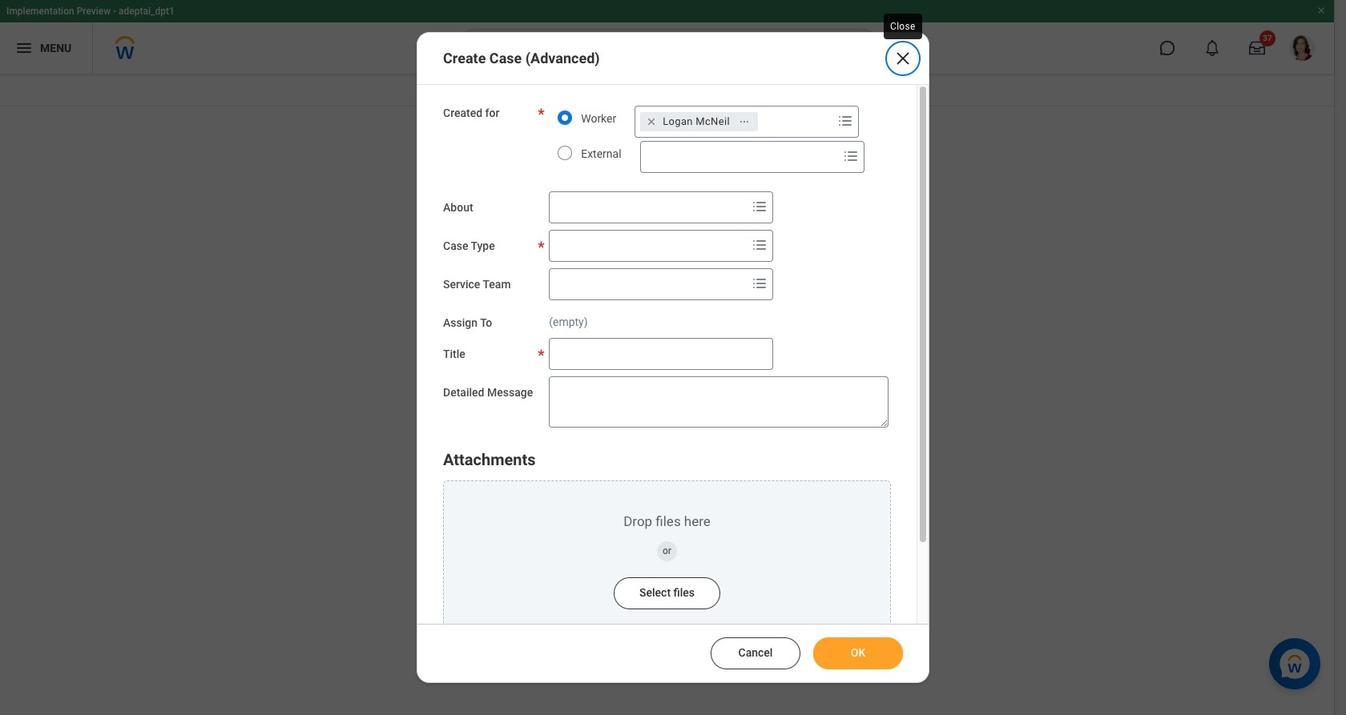 Task type: describe. For each thing, give the bounding box(es) containing it.
x small image
[[644, 114, 660, 130]]

preview
[[77, 6, 111, 17]]

close tooltip
[[881, 10, 926, 42]]

mcneil
[[696, 115, 730, 127]]

service team
[[443, 278, 511, 291]]

profile logan mcneil element
[[1280, 30, 1325, 66]]

worker
[[581, 112, 617, 125]]

select files
[[640, 587, 695, 599]]

close environment banner image
[[1317, 6, 1327, 15]]

0 vertical spatial case
[[490, 50, 522, 67]]

cancel button
[[711, 638, 801, 670]]

team
[[483, 278, 511, 291]]

about
[[443, 201, 473, 214]]

Detailed Message text field
[[549, 377, 889, 428]]

title
[[443, 348, 466, 361]]

detailed
[[443, 386, 485, 399]]

external
[[581, 147, 622, 160]]

0 horizontal spatial case
[[443, 240, 468, 252]]

close
[[891, 21, 916, 32]]

-
[[113, 6, 116, 17]]

Service Team field
[[550, 270, 747, 299]]

related actions image
[[739, 116, 750, 127]]

prompts image for worker
[[836, 111, 855, 131]]

notifications large image
[[1205, 40, 1221, 56]]

created
[[443, 107, 483, 119]]

(empty)
[[549, 316, 588, 329]]

implementation
[[6, 6, 74, 17]]

for
[[485, 107, 500, 119]]

adeptai_dpt1
[[119, 6, 175, 17]]

select
[[640, 587, 671, 599]]

logan mcneil
[[663, 115, 730, 127]]

service
[[443, 278, 480, 291]]

create
[[443, 50, 486, 67]]



Task type: locate. For each thing, give the bounding box(es) containing it.
detailed message
[[443, 386, 533, 399]]

case
[[490, 50, 522, 67], [443, 240, 468, 252]]

type
[[471, 240, 495, 252]]

assign to
[[443, 317, 492, 329]]

prompts image for external
[[841, 147, 861, 166]]

x image
[[894, 49, 913, 68]]

prompts image for about
[[750, 197, 770, 216]]

implementation preview -   adeptai_dpt1 banner
[[0, 0, 1335, 74]]

prompts image
[[750, 274, 770, 293]]

1 vertical spatial case
[[443, 240, 468, 252]]

search image
[[471, 38, 490, 58]]

case right create
[[490, 50, 522, 67]]

message
[[487, 386, 533, 399]]

case left the type
[[443, 240, 468, 252]]

logan mcneil element
[[663, 115, 730, 129]]

attachments region
[[443, 447, 891, 643]]

created for
[[443, 107, 500, 119]]

create case (advanced)
[[443, 50, 600, 67]]

ok button
[[814, 638, 903, 670]]

main content
[[0, 74, 1335, 151]]

to
[[480, 317, 492, 329]]

Case Type field
[[550, 232, 747, 261]]

About field
[[550, 193, 747, 222]]

prompts image
[[836, 111, 855, 131], [841, 147, 861, 166], [750, 197, 770, 216], [750, 236, 770, 255]]

implementation preview -   adeptai_dpt1
[[6, 6, 175, 17]]

attachments
[[443, 450, 536, 470]]

(advanced)
[[526, 50, 600, 67]]

case type
[[443, 240, 495, 252]]

inbox large image
[[1250, 40, 1266, 56]]

logan
[[663, 115, 693, 127]]

create case (advanced) dialog
[[417, 32, 930, 716]]

External field
[[641, 143, 838, 172]]

select files button
[[614, 578, 721, 610]]

prompts image for case type
[[750, 236, 770, 255]]

logan mcneil, press delete to clear value. option
[[641, 112, 758, 131]]

1 horizontal spatial case
[[490, 50, 522, 67]]

assign
[[443, 317, 478, 329]]

Title text field
[[549, 338, 774, 370]]

files
[[674, 587, 695, 599]]

ok
[[851, 647, 866, 660]]

or
[[663, 546, 672, 557]]

cancel
[[739, 647, 773, 660]]



Task type: vqa. For each thing, say whether or not it's contained in the screenshot.
Accrual
no



